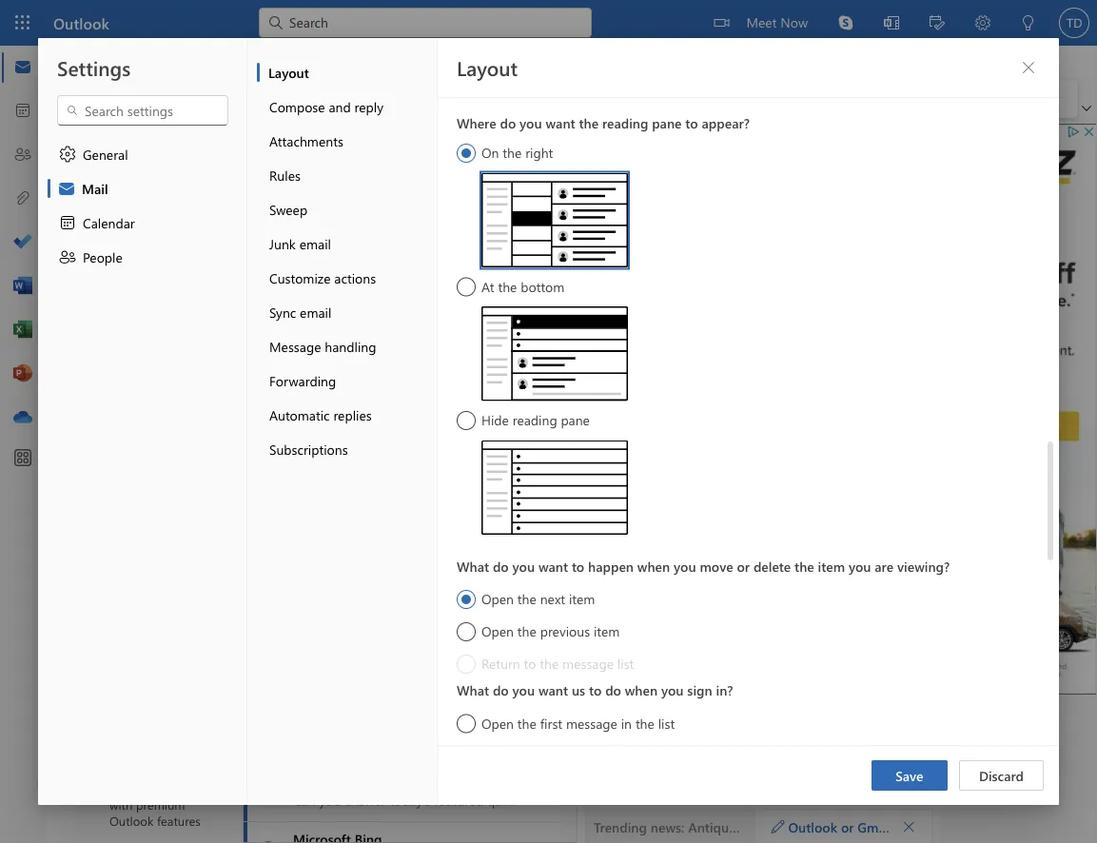 Task type: vqa. For each thing, say whether or not it's contained in the screenshot.
Layout inside the button
yes



Task type: describe. For each thing, give the bounding box(es) containing it.

[[58, 213, 77, 232]]

the left the next
[[518, 591, 537, 608]]

us
[[572, 682, 585, 700]]

1 horizontal spatial it
[[829, 327, 837, 346]]

at
[[482, 278, 495, 296]]

trending for trending news: antique singer sewing machine values & what… and more
[[293, 275, 344, 292]]

appear?
[[702, 114, 750, 132]]

chrome
[[687, 346, 737, 365]]

at the bottom
[[482, 278, 565, 296]]

you up filter
[[520, 114, 542, 132]]

subscriptions button
[[257, 432, 437, 466]]

0 vertical spatial more
[[701, 275, 732, 292]]

2 select a conversation checkbox from the top
[[247, 822, 293, 843]]

prefer left gmail
[[725, 327, 764, 346]]

microsoft bing for trending
[[293, 256, 379, 273]]

9/14/2023
[[466, 276, 518, 291]]

forwarding button
[[257, 364, 437, 398]]

forwarding
[[269, 372, 336, 389]]

message handling button
[[257, 329, 437, 364]]

mike,
[[625, 290, 660, 309]]

customize
[[269, 269, 331, 286]]

email inside hey mike, which do you prefer to email with? outlook or gmail? i personally prefer gmail as it is connected to chrome so it makes for using it way easier. excited to hear back from you! sincerely, test
[[747, 309, 784, 327]]


[[66, 104, 79, 117]]

 button for folders tree item
[[79, 166, 111, 201]]

excited
[[597, 383, 645, 402]]

meet now
[[747, 13, 808, 30]]

premium
[[136, 796, 185, 813]]

sync email
[[269, 303, 332, 321]]

outlook link
[[53, 0, 109, 46]]

&
[[616, 275, 627, 292]]

email for junk email
[[299, 235, 331, 252]]

you left are
[[849, 558, 871, 575]]

Add a subject text field
[[585, 236, 764, 266]]

 filter
[[495, 140, 550, 159]]

junk email button
[[257, 227, 437, 261]]

save button
[[872, 760, 948, 791]]

you left sign
[[661, 682, 684, 700]]

when inside what do you want us to do when you sign in? option group
[[625, 682, 658, 700]]

should
[[388, 506, 430, 523]]

automatic replies button
[[257, 398, 437, 432]]


[[58, 247, 77, 266]]

happen
[[588, 558, 634, 575]]

general
[[83, 145, 128, 163]]

on
[[482, 144, 499, 162]]

you left "move"
[[674, 558, 696, 575]]

where do you want the reading pane to appear? option group
[[457, 109, 1023, 538]]

Message body, press Alt+F10 to exit text field
[[597, 290, 910, 555]]

you inside hey mike, which do you prefer to email with? outlook or gmail? i personally prefer gmail as it is connected to chrome so it makes for using it way easier. excited to hear back from you! sincerely, test
[[662, 309, 685, 327]]

open the next item
[[482, 591, 595, 608]]

dialog containing settings
[[0, 0, 1097, 843]]

filter
[[521, 140, 550, 157]]

 button
[[151, 84, 189, 114]]

 for  button inside the folders tree item
[[89, 176, 104, 191]]

what do you want to happen when you move or delete the item you are viewing?
[[457, 558, 950, 575]]

Search settings search field
[[79, 101, 208, 120]]

the right at
[[498, 278, 517, 296]]

layout inside "tab panel"
[[457, 54, 518, 81]]

features
[[157, 812, 201, 829]]

disqualify
[[529, 506, 587, 523]]

tree containing 
[[69, 204, 207, 813]]

is
[[840, 327, 851, 346]]

trending for trending news: putin powerless to complain about china… and more
[[293, 695, 344, 713]]

 for basic text group's  button
[[306, 93, 318, 105]]

document containing settings
[[0, 0, 1097, 843]]

what for what do you want to happen when you move or delete the item you are viewing?
[[457, 558, 489, 575]]

clipboard group
[[58, 80, 189, 118]]

 button for basic text group
[[305, 86, 320, 112]]

want for us
[[539, 682, 568, 700]]

sweep button
[[257, 192, 437, 227]]

 inside select all messages checkbox
[[260, 140, 277, 157]]

hide
[[482, 412, 509, 429]]

handling
[[325, 337, 376, 355]]

meet
[[747, 13, 777, 30]]

temu clearance only today - insanely low prices
[[293, 197, 589, 215]]

outlook inside premium outlook features
[[109, 812, 154, 829]]

open the first message in the list
[[482, 715, 675, 732]]

save
[[896, 767, 924, 784]]

automatic replies
[[269, 406, 372, 424]]

previous
[[540, 623, 590, 641]]

9/8/2023
[[470, 430, 518, 445]]

 button
[[930, 84, 968, 114]]

Select a conversation checkbox
[[247, 325, 293, 365]]

you!
[[766, 383, 794, 402]]


[[435, 89, 454, 108]]

format text button
[[420, 46, 516, 75]]

bing for news:
[[353, 256, 379, 273]]

what do you want us to do when you sign in?
[[457, 682, 733, 700]]

calendar
[[83, 214, 135, 231]]

email for sync email
[[300, 303, 332, 321]]

i
[[647, 327, 651, 346]]

 inside  outlook or gmail? 
[[903, 820, 916, 833]]

 for microsoft bing
[[261, 266, 276, 282]]

 calendar
[[58, 213, 135, 232]]

settings
[[57, 54, 131, 81]]

complain
[[495, 695, 551, 713]]


[[58, 145, 77, 164]]

calendar image
[[13, 102, 32, 121]]

replies
[[333, 406, 372, 424]]

about
[[555, 695, 591, 713]]

tab list containing home
[[94, 46, 654, 75]]

 outlook or gmail? 
[[771, 818, 916, 835]]

9/13/2023
[[466, 353, 518, 368]]

junk
[[269, 235, 296, 252]]

today
[[424, 197, 460, 215]]

news: for antique
[[348, 275, 381, 292]]

to button
[[596, 188, 655, 219]]

0 vertical spatial reading
[[602, 114, 649, 132]]

onedrive image
[[13, 408, 32, 427]]

makes
[[771, 346, 814, 365]]

to left "happen"
[[572, 558, 585, 575]]

bottom
[[521, 278, 565, 296]]

powerpoint image
[[13, 365, 32, 384]]

application containing settings
[[0, 0, 1097, 843]]

what do you want us to do when you sign in? option group
[[457, 677, 1023, 769]]

1 vertical spatial reading
[[513, 412, 557, 429]]

do right the "us"
[[605, 682, 621, 700]]

machine
[[521, 275, 571, 292]]

or inside hey mike, which do you prefer to email with? outlook or gmail? i personally prefer gmail as it is connected to chrome so it makes for using it way easier. excited to hear back from you! sincerely, test
[[881, 309, 894, 327]]

people
[[83, 248, 123, 266]]

do for the
[[500, 114, 516, 132]]

word image
[[13, 277, 32, 296]]

and right china…
[[642, 695, 664, 713]]

trending for trending news: should supreme court disqualify trump from… and more
[[293, 506, 346, 523]]

powerless
[[418, 695, 476, 713]]

or inside what do you want to happen when you move or delete the item you are viewing? option group
[[737, 558, 750, 575]]

what do you want to happen when you move or delete the item you are viewing? option group
[[457, 553, 1023, 677]]

the down open the previous item
[[540, 655, 559, 673]]

delete
[[754, 558, 791, 575]]

to left appear?
[[686, 114, 698, 132]]

the right in
[[636, 715, 655, 732]]

terms
[[387, 429, 422, 446]]

microsoft inside microsoft updates to our terms of use 9/8/2023
[[293, 410, 351, 427]]

with?
[[787, 309, 822, 327]]

reply
[[355, 98, 384, 115]]

message for message handling
[[269, 337, 321, 355]]

open for open the previous item
[[482, 623, 514, 641]]

using
[[839, 346, 874, 365]]


[[113, 251, 132, 270]]

layout inside layout button
[[268, 63, 309, 81]]

as
[[810, 327, 825, 346]]

more apps image
[[13, 449, 32, 468]]

rules button
[[257, 158, 437, 192]]

folders tree item
[[69, 166, 207, 204]]

sweep
[[269, 200, 308, 218]]

list inside what do you want us to do when you sign in? option group
[[658, 715, 675, 732]]

you down return
[[513, 682, 535, 700]]

the right delete
[[795, 558, 814, 575]]

item for open the next item
[[569, 591, 595, 608]]

settings heading
[[57, 54, 131, 81]]

which
[[597, 309, 639, 327]]

-
[[463, 197, 469, 215]]

to right i
[[670, 346, 684, 365]]

 inside select a conversation checkbox
[[260, 266, 277, 284]]



Task type: locate. For each thing, give the bounding box(es) containing it.
supreme
[[434, 506, 487, 523]]

1 tree from the top
[[69, 120, 207, 166]]

Select all messages checkbox
[[255, 135, 282, 162]]

 button
[[335, 132, 365, 163]]

outlook up using
[[825, 309, 878, 327]]

microsoft
[[293, 256, 349, 273], [293, 333, 349, 350], [293, 410, 351, 427], [109, 780, 161, 797]]

 inside checkbox
[[260, 344, 277, 361]]

0 horizontal spatial pane
[[561, 412, 590, 429]]

antique
[[384, 275, 431, 292]]

1 vertical spatial message
[[566, 715, 618, 732]]

layout up compose
[[268, 63, 309, 81]]

open inside what do you want us to do when you sign in? option group
[[482, 715, 514, 732]]

1 vertical spatial trending
[[293, 506, 346, 523]]

layout up  button
[[457, 54, 518, 81]]

1 vertical spatial news:
[[350, 506, 384, 523]]

1 vertical spatial gmail?
[[858, 818, 899, 835]]

1 vertical spatial select a conversation checkbox
[[247, 822, 293, 843]]

include group
[[781, 80, 921, 118]]

1 vertical spatial want
[[539, 558, 568, 575]]

message
[[288, 51, 341, 69], [269, 337, 321, 355]]

trending up 'sync email'
[[293, 275, 344, 292]]

what…
[[630, 275, 671, 292]]

select a conversation checkbox down forwarding
[[247, 402, 293, 443]]

trending news: antique singer sewing machine values & what… and more
[[293, 275, 732, 292]]

to right the "us"
[[589, 682, 602, 700]]

news: left putin
[[348, 695, 381, 713]]

0 vertical spatial  button
[[1014, 52, 1044, 83]]

singer
[[434, 275, 472, 292]]

settings tab list
[[38, 38, 247, 805]]

it right so
[[759, 346, 768, 365]]

1 horizontal spatial gmail?
[[858, 818, 899, 835]]

want up filter
[[546, 114, 575, 132]]

news:
[[348, 275, 381, 292], [350, 506, 384, 523], [348, 695, 381, 713]]

putin
[[384, 695, 415, 713]]

tree
[[69, 120, 207, 166], [69, 204, 207, 813]]

message handling
[[269, 337, 376, 355]]

1 horizontal spatial pane
[[652, 114, 682, 132]]

0 vertical spatial tree
[[69, 120, 207, 166]]

2 tree from the top
[[69, 204, 207, 813]]

item right the next
[[569, 591, 595, 608]]

0 vertical spatial open
[[482, 591, 514, 608]]

ad
[[476, 181, 488, 194]]

1 temu from the top
[[293, 178, 326, 196]]

reading pane main content
[[578, 119, 940, 843]]

dialog
[[0, 0, 1097, 843]]

 button down save button
[[896, 813, 922, 840]]

open for open the first message in the list
[[482, 715, 514, 732]]

discard button
[[959, 760, 1044, 791]]

0 vertical spatial bing
[[353, 256, 379, 273]]

1 horizontal spatial layout
[[457, 54, 518, 81]]

 button
[[425, 84, 463, 114]]

1 vertical spatial pane
[[561, 412, 590, 429]]

to left hear
[[648, 383, 661, 402]]

connected
[[597, 346, 667, 365]]

sync email button
[[257, 295, 437, 329]]

where
[[457, 114, 496, 132]]

temu image
[[253, 182, 283, 212]]

more for trending news: putin powerless to complain about china… and more
[[668, 695, 698, 713]]

t
[[264, 188, 272, 206]]

reading up the to at the top of page
[[602, 114, 649, 132]]

compose
[[269, 98, 325, 115]]

0 vertical spatial news:
[[348, 275, 381, 292]]

message list list box
[[244, 169, 735, 843]]

junk email
[[269, 235, 331, 252]]


[[65, 53, 85, 73]]

you right i
[[662, 309, 685, 327]]

3  from the top
[[260, 344, 277, 361]]

message down about
[[566, 715, 618, 732]]

0 horizontal spatial reading
[[513, 412, 557, 429]]

microsoft updates to our terms of use 9/8/2023
[[293, 410, 518, 446]]

0 vertical spatial item
[[818, 558, 845, 575]]

 button right 
[[79, 166, 111, 201]]

2 vertical spatial news:
[[348, 695, 381, 713]]

do up 9/6/2023
[[493, 558, 509, 575]]

to inside "upgrade to microsoft 365 with"
[[160, 764, 172, 781]]

prefer
[[689, 309, 727, 327], [725, 327, 764, 346]]

insanely
[[472, 197, 522, 215]]

1 horizontal spatial or
[[841, 818, 854, 835]]

gmail? inside hey mike, which do you prefer to email with? outlook or gmail? i personally prefer gmail as it is connected to chrome so it makes for using it way easier. excited to hear back from you! sincerely, test
[[597, 327, 644, 346]]

0 vertical spatial temu
[[293, 178, 326, 196]]

 down sync
[[260, 344, 277, 361]]

when inside what do you want to happen when you move or delete the item you are viewing? option group
[[638, 558, 670, 575]]

0 horizontal spatial or
[[737, 558, 750, 575]]

email
[[299, 235, 331, 252], [300, 303, 332, 321], [747, 309, 784, 327]]

or right 
[[841, 818, 854, 835]]

viewing?
[[897, 558, 950, 575]]

news: up "sync email" button
[[348, 275, 381, 292]]

1 vertical spatial microsoft bing
[[293, 333, 379, 350]]


[[306, 93, 318, 105], [366, 93, 378, 105], [89, 176, 104, 191]]

1 microsoft bing from the top
[[293, 256, 379, 273]]

 button inside folders tree item
[[79, 166, 111, 201]]

1 vertical spatial 
[[903, 820, 916, 833]]

personally
[[654, 327, 722, 346]]

china…
[[595, 695, 638, 713]]

0 horizontal spatial  button
[[896, 813, 922, 840]]

email right junk
[[299, 235, 331, 252]]

more left in?
[[668, 695, 698, 713]]

 down junk
[[260, 266, 277, 284]]

and left reply
[[329, 98, 351, 115]]

1 horizontal spatial  button
[[305, 86, 320, 112]]

 up subscriptions
[[260, 421, 277, 438]]

2 vertical spatial want
[[539, 682, 568, 700]]

0 vertical spatial 
[[1021, 60, 1036, 75]]

message up "what do you want us to do when you sign in?"
[[563, 655, 614, 673]]

 right 
[[89, 176, 104, 191]]

outlook left features
[[109, 812, 154, 829]]

0 vertical spatial message
[[288, 51, 341, 69]]

 inside select a conversation checkbox
[[261, 266, 276, 282]]

hey mike, which do you prefer to email with? outlook or gmail? i personally prefer gmail as it is connected to chrome so it makes for using it way easier. excited to hear back from you! sincerely, test
[[597, 290, 894, 441]]

mail image
[[13, 58, 32, 77]]

temu for temu clearance only today - insanely low prices
[[293, 197, 326, 215]]

trending news: putin powerless to complain about china… and more
[[293, 695, 698, 713]]

microsoft bing for legendary
[[293, 333, 379, 350]]

0 horizontal spatial list
[[618, 655, 634, 673]]

monsters
[[359, 352, 413, 369]]

prefer up chrome
[[689, 309, 727, 327]]

hide reading pane
[[482, 412, 590, 429]]

 for rightmost  button
[[366, 93, 378, 105]]

list up "what do you want us to do when you sign in?"
[[618, 655, 634, 673]]

2 vertical spatial item
[[594, 623, 620, 641]]

2 temu from the top
[[293, 197, 326, 215]]

2 horizontal spatial or
[[881, 309, 894, 327]]

email left with?
[[747, 309, 784, 327]]


[[771, 820, 785, 833]]

1 vertical spatial list
[[658, 715, 675, 732]]

select a conversation checkbox containing 
[[247, 402, 293, 443]]

microsoft inside "upgrade to microsoft 365 with"
[[109, 780, 161, 797]]

0 vertical spatial gmail?
[[597, 327, 644, 346]]

1  from the top
[[260, 140, 277, 157]]

reading right hide in the left of the page
[[513, 412, 557, 429]]

0 vertical spatial pane
[[652, 114, 682, 132]]

message inside button
[[288, 51, 341, 69]]


[[473, 89, 492, 108]]

want up the next
[[539, 558, 568, 575]]

the down the complain
[[518, 715, 537, 732]]

1 horizontal spatial 
[[1021, 60, 1036, 75]]

 for inbox
[[261, 140, 276, 155]]

1 vertical spatial what
[[457, 682, 489, 700]]

list inside what do you want to happen when you move or delete the item you are viewing? option group
[[618, 655, 634, 673]]

9/6/2023
[[472, 584, 518, 600]]

to left our
[[347, 429, 359, 446]]

1 horizontal spatial  button
[[1014, 52, 1044, 83]]

2 microsoft bing from the top
[[293, 333, 379, 350]]

1 vertical spatial or
[[737, 558, 750, 575]]

 button inside reading pane main content
[[896, 813, 922, 840]]

1 what from the top
[[457, 558, 489, 575]]

8/31/2023
[[466, 697, 518, 712]]

layout tab panel
[[438, 38, 1059, 805]]

do down return
[[493, 682, 509, 700]]

4  from the top
[[260, 421, 277, 438]]

do up 
[[500, 114, 516, 132]]

message up compose and reply
[[288, 51, 341, 69]]

want for the
[[546, 114, 575, 132]]

1 horizontal spatial 
[[306, 93, 318, 105]]

0 vertical spatial or
[[881, 309, 894, 327]]

layout heading
[[457, 54, 518, 81]]

do for us
[[493, 682, 509, 700]]

outlook inside banner
[[53, 12, 109, 33]]

to left the complain
[[479, 695, 492, 713]]

open down trending news: putin powerless to complain about china… and more
[[482, 715, 514, 732]]

0 horizontal spatial  button
[[79, 166, 111, 201]]

format text
[[434, 51, 502, 69]]

when up in
[[625, 682, 658, 700]]

layout button
[[257, 55, 437, 89]]

application
[[0, 0, 1097, 843]]

upgrade to microsoft 365 with
[[109, 764, 185, 813]]

to do image
[[13, 233, 32, 252]]

layout
[[457, 54, 518, 81], [268, 63, 309, 81]]

0 horizontal spatial it
[[759, 346, 768, 365]]

do right which
[[642, 309, 659, 327]]

0 vertical spatial what
[[457, 558, 489, 575]]

1 vertical spatial bing
[[353, 333, 379, 350]]

email right sync
[[300, 303, 332, 321]]

open for open the next item
[[482, 591, 514, 608]]

2 bing from the top
[[353, 333, 379, 350]]

bing for monsters
[[353, 333, 379, 350]]

item for open the previous item
[[594, 623, 620, 641]]

0 vertical spatial list
[[618, 655, 634, 673]]

0 vertical spatial want
[[546, 114, 575, 132]]

test
[[597, 423, 625, 441]]

Select a conversation checkbox
[[247, 402, 293, 443], [247, 822, 293, 843]]

left-rail-appbar navigation
[[4, 46, 42, 440]]

message for list
[[563, 655, 614, 673]]

open the previous item
[[482, 623, 620, 641]]

return
[[482, 655, 520, 673]]

0 vertical spatial select a conversation checkbox
[[247, 402, 293, 443]]

 up rules
[[261, 140, 276, 155]]

0 horizontal spatial 
[[903, 820, 916, 833]]

basic text group
[[198, 80, 718, 118]]

temu for temu
[[293, 178, 326, 196]]

 button inside the layout "tab panel"
[[1014, 52, 1044, 83]]

excel image
[[13, 321, 32, 340]]

more up "move"
[[704, 506, 735, 523]]

it left is
[[829, 327, 837, 346]]

from
[[732, 383, 763, 402]]

0 vertical spatial 
[[261, 140, 276, 155]]

our
[[363, 429, 384, 446]]

it
[[829, 327, 837, 346], [759, 346, 768, 365], [877, 346, 885, 365]]

0 horizontal spatial gmail?
[[597, 327, 644, 346]]

to up premium
[[160, 764, 172, 781]]

 inside folders tree item
[[89, 176, 104, 191]]

 button up attachments button
[[365, 86, 380, 112]]

do for to
[[493, 558, 509, 575]]

2 vertical spatial trending
[[293, 695, 344, 713]]

3 open from the top
[[482, 715, 514, 732]]

2 open from the top
[[482, 623, 514, 641]]

2 horizontal spatial  button
[[365, 86, 380, 112]]

0 vertical spatial message
[[563, 655, 614, 673]]

more down "add a subject" text field
[[701, 275, 732, 292]]

to right return
[[524, 655, 536, 673]]

upgrade
[[109, 764, 157, 781]]


[[161, 89, 180, 108]]

1 bing from the top
[[353, 256, 379, 273]]

 inside select all messages checkbox
[[261, 140, 276, 155]]

0 horizontal spatial layout
[[268, 63, 309, 81]]

and right from…
[[677, 506, 700, 523]]

 down junk
[[261, 266, 276, 282]]

tab list
[[94, 46, 654, 75]]

1 vertical spatial temu
[[293, 197, 326, 215]]

1 vertical spatial  button
[[896, 813, 922, 840]]

2 trending from the top
[[293, 506, 346, 523]]

open up return
[[482, 623, 514, 641]]

trending news: should supreme court disqualify trump from… and more
[[293, 506, 735, 523]]

message for in
[[566, 715, 618, 732]]

365
[[165, 780, 185, 797]]

2 horizontal spatial 
[[366, 93, 378, 105]]

2 vertical spatial more
[[668, 695, 698, 713]]

news: left the should at the left bottom of page
[[350, 506, 384, 523]]

2  from the top
[[261, 266, 276, 282]]

help button
[[218, 46, 274, 75]]

9/7/2023
[[470, 507, 518, 523]]

document
[[0, 0, 1097, 843]]

message list section
[[244, 122, 735, 843]]

inbox heading
[[293, 127, 365, 168]]

more for trending news: should supreme court disqualify trump from… and more
[[704, 506, 735, 523]]

outlook banner
[[0, 0, 1097, 46]]

the right  button
[[579, 114, 599, 132]]

and
[[329, 98, 351, 115], [675, 275, 697, 292], [677, 506, 700, 523], [642, 695, 664, 713]]

tags group
[[930, 80, 1006, 118]]

2 vertical spatial open
[[482, 715, 514, 732]]

want left the "us"
[[539, 682, 568, 700]]

news: for should
[[350, 506, 384, 523]]

 up rules
[[260, 140, 277, 157]]

1 vertical spatial open
[[482, 623, 514, 641]]

outlook right 
[[789, 818, 838, 835]]

subscriptions
[[269, 440, 348, 458]]

you
[[520, 114, 542, 132], [662, 309, 685, 327], [513, 558, 535, 575], [674, 558, 696, 575], [849, 558, 871, 575], [513, 682, 535, 700], [661, 682, 684, 700]]

trending left putin
[[293, 695, 344, 713]]

or right "move"
[[737, 558, 750, 575]]

 button down message button
[[305, 86, 320, 112]]

you up open the next item
[[513, 558, 535, 575]]

it right using
[[877, 346, 885, 365]]

message down 'sync email'
[[269, 337, 321, 355]]

outlook up 
[[53, 12, 109, 33]]

0 horizontal spatial 
[[89, 176, 104, 191]]

message
[[563, 655, 614, 673], [566, 715, 618, 732]]

1  from the top
[[261, 140, 276, 155]]

and down "add a subject" text field
[[675, 275, 697, 292]]

outlook inside hey mike, which do you prefer to email with? outlook or gmail? i personally prefer gmail as it is connected to chrome so it makes for using it way easier. excited to hear back from you! sincerely, test
[[825, 309, 878, 327]]

item right "previous"
[[594, 623, 620, 641]]

message inside button
[[269, 337, 321, 355]]

text
[[480, 51, 502, 69]]

next
[[540, 591, 565, 608]]

pane left appear?
[[652, 114, 682, 132]]

item
[[818, 558, 845, 575], [569, 591, 595, 608], [594, 623, 620, 641]]

0 vertical spatial trending
[[293, 275, 344, 292]]

message inside what do you want us to do when you sign in? option group
[[566, 715, 618, 732]]

trending down subscriptions
[[293, 506, 346, 523]]

to inside microsoft updates to our terms of use 9/8/2023
[[347, 429, 359, 446]]

2 vertical spatial or
[[841, 818, 854, 835]]

2  from the top
[[260, 266, 277, 284]]

help
[[232, 51, 259, 69]]

2 horizontal spatial it
[[877, 346, 885, 365]]

 button right 'tags' group
[[1014, 52, 1044, 83]]

people image
[[13, 146, 32, 165]]

what down return
[[457, 682, 489, 700]]


[[260, 140, 277, 157], [260, 266, 277, 284], [260, 344, 277, 361], [260, 421, 277, 438]]

prices
[[554, 197, 589, 215]]

what up 9/6/2023
[[457, 558, 489, 575]]

attachments
[[269, 132, 343, 149]]

of
[[425, 429, 438, 446]]

list
[[618, 655, 634, 673], [658, 715, 675, 732]]

and inside button
[[329, 98, 351, 115]]

message for message
[[288, 51, 341, 69]]

1 vertical spatial when
[[625, 682, 658, 700]]

want for to
[[539, 558, 568, 575]]

updates
[[293, 429, 343, 446]]

do inside hey mike, which do you prefer to email with? outlook or gmail? i personally prefer gmail as it is connected to chrome so it makes for using it way easier. excited to hear back from you! sincerely, test
[[642, 309, 659, 327]]

the down open the next item
[[518, 623, 537, 641]]

when right "happen"
[[638, 558, 670, 575]]

1 vertical spatial item
[[569, 591, 595, 608]]

1 trending from the top
[[293, 275, 344, 292]]

temu up junk email
[[293, 197, 326, 215]]

or right is
[[881, 309, 894, 327]]

temu up sweep
[[293, 178, 326, 196]]

1 vertical spatial tree
[[69, 204, 207, 813]]

select a conversation checkbox right features
[[247, 822, 293, 843]]

gmail? down save button
[[858, 818, 899, 835]]

compose and reply
[[269, 98, 384, 115]]

1 vertical spatial 
[[261, 266, 276, 282]]

1 select a conversation checkbox from the top
[[247, 402, 293, 443]]

1 vertical spatial more
[[704, 506, 735, 523]]

format
[[434, 51, 476, 69]]

return to the message list
[[482, 655, 634, 673]]

news: for putin
[[348, 695, 381, 713]]

1 horizontal spatial list
[[658, 715, 675, 732]]

2 what from the top
[[457, 682, 489, 700]]

to up so
[[731, 309, 744, 327]]

the right on
[[503, 144, 522, 162]]

item left are
[[818, 558, 845, 575]]

0 vertical spatial microsoft bing
[[293, 256, 379, 273]]

files image
[[13, 189, 32, 208]]

message button
[[274, 46, 356, 75]]

on the right
[[482, 144, 553, 162]]

legendary
[[293, 352, 355, 369]]

 down message button
[[306, 93, 318, 105]]

1 open from the top
[[482, 591, 514, 608]]

 button
[[56, 47, 94, 79]]

pane left the test on the right bottom of the page
[[561, 412, 590, 429]]

in?
[[716, 682, 733, 700]]

0 vertical spatial when
[[638, 558, 670, 575]]

3 trending from the top
[[293, 695, 344, 713]]

1 horizontal spatial reading
[[602, 114, 649, 132]]

inbox 
[[293, 136, 360, 157]]

move
[[700, 558, 733, 575]]

 button
[[968, 84, 1006, 114]]

gmail? left i
[[597, 327, 644, 346]]

 button
[[305, 86, 320, 112], [365, 86, 380, 112], [79, 166, 111, 201]]

 inside the layout "tab panel"
[[1021, 60, 1036, 75]]

message inside what do you want to happen when you move or delete the item you are viewing? option group
[[563, 655, 614, 673]]

1 vertical spatial message
[[269, 337, 321, 355]]

back
[[697, 383, 729, 402]]

what for what do you want us to do when you sign in?
[[457, 682, 489, 700]]

Select a conversation checkbox
[[247, 247, 293, 288]]



